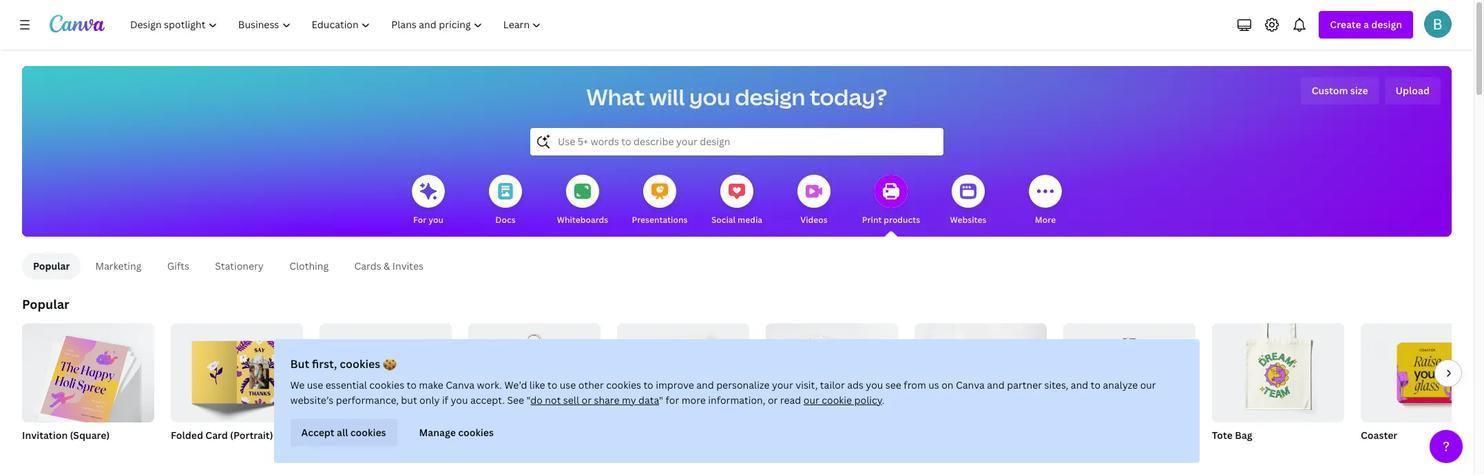Task type: locate. For each thing, give the bounding box(es) containing it.
to right like
[[548, 379, 558, 392]]

1 horizontal spatial design
[[1372, 18, 1403, 31]]

1 horizontal spatial "
[[660, 394, 664, 407]]

design inside dropdown button
[[1372, 18, 1403, 31]]

use up "sell"
[[560, 379, 577, 392]]

cards
[[354, 260, 381, 273]]

2 horizontal spatial and
[[1072, 379, 1089, 392]]

manage
[[420, 426, 456, 440]]

bag inside "group"
[[1236, 429, 1253, 442]]

envelope a7 (landscape) group
[[320, 318, 452, 460]]

popular
[[33, 260, 70, 273], [22, 296, 69, 313]]

1 horizontal spatial our
[[1141, 379, 1157, 392]]

brad klo image
[[1425, 10, 1452, 38]]

and up the do not sell or share my data " for more information, or read our cookie policy . on the bottom
[[697, 379, 715, 392]]

use up website's
[[307, 379, 324, 392]]

tote
[[1213, 429, 1233, 442]]

if
[[443, 394, 449, 407]]

cookies right all
[[351, 426, 387, 440]]

policy
[[855, 394, 883, 407]]

bag for tote
[[1236, 429, 1253, 442]]

all
[[337, 426, 349, 440]]

your
[[773, 379, 794, 392]]

0 horizontal spatial bag
[[498, 429, 516, 442]]

0 horizontal spatial use
[[307, 379, 324, 392]]

and
[[697, 379, 715, 392], [988, 379, 1005, 392], [1072, 379, 1089, 392]]

our down 'visit,'
[[804, 394, 820, 407]]

invitation
[[22, 429, 68, 442]]

social media button
[[712, 165, 763, 237]]

on
[[942, 379, 954, 392]]

to up data
[[644, 379, 654, 392]]

1 vertical spatial our
[[804, 394, 820, 407]]

essential
[[326, 379, 367, 392]]

presentations
[[632, 214, 688, 226]]

manage cookies
[[420, 426, 494, 440]]

0 vertical spatial our
[[1141, 379, 1157, 392]]

Search search field
[[558, 129, 916, 155]]

None search field
[[531, 128, 944, 156]]

or left read
[[769, 394, 779, 407]]

paper
[[469, 429, 496, 442]]

popular down popular button
[[22, 296, 69, 313]]

1 horizontal spatial bag
[[1236, 429, 1253, 442]]

2 " from the left
[[660, 394, 664, 407]]

use
[[307, 379, 324, 392], [560, 379, 577, 392]]

2 or from the left
[[769, 394, 779, 407]]

1 horizontal spatial and
[[988, 379, 1005, 392]]

to left analyze
[[1092, 379, 1101, 392]]

bag right paper
[[498, 429, 516, 442]]

for you
[[413, 214, 444, 226]]

coaster group
[[1361, 324, 1485, 460]]

upload button
[[1385, 77, 1441, 105]]

0 vertical spatial design
[[1372, 18, 1403, 31]]

you right for
[[429, 214, 444, 226]]

invites
[[393, 260, 424, 273]]

"
[[527, 394, 531, 407], [660, 394, 664, 407]]

1 horizontal spatial canva
[[957, 379, 985, 392]]

0 horizontal spatial canva
[[446, 379, 475, 392]]

cookies down 'accept.'
[[459, 426, 494, 440]]

from
[[905, 379, 927, 392]]

envelope a7 (landscape)
[[320, 429, 437, 442]]

top level navigation element
[[121, 11, 554, 39]]

" right see
[[527, 394, 531, 407]]

my
[[622, 394, 637, 407]]

stationery button
[[204, 254, 275, 280]]

we use essential cookies to make canva work. we'd like to use other cookies to improve and personalize your visit, tailor ads you see from us on canva and partner sites, and to analyze our website's performance, but only if you accept. see "
[[291, 379, 1157, 407]]

and right sites,
[[1072, 379, 1089, 392]]

design right a
[[1372, 18, 1403, 31]]

invitation (square) group
[[22, 318, 154, 460]]

cookie
[[822, 394, 853, 407]]

cookies
[[340, 357, 381, 372], [370, 379, 405, 392], [607, 379, 642, 392], [351, 426, 387, 440], [459, 426, 494, 440]]

canva right on
[[957, 379, 985, 392]]

bag right tote
[[1236, 429, 1253, 442]]

videos
[[801, 214, 828, 226]]

more
[[682, 394, 706, 407]]

you up "policy"
[[867, 379, 884, 392]]

and left partner
[[988, 379, 1005, 392]]

for you button
[[412, 165, 445, 237]]

0 horizontal spatial design
[[735, 82, 806, 112]]

0 horizontal spatial "
[[527, 394, 531, 407]]

1 horizontal spatial or
[[769, 394, 779, 407]]

you right if
[[451, 394, 468, 407]]

data
[[639, 394, 660, 407]]

popular inside button
[[33, 260, 70, 273]]

gifts button
[[156, 254, 201, 280]]

1 to from the left
[[407, 379, 417, 392]]

group
[[22, 318, 154, 427], [171, 318, 303, 423], [320, 318, 452, 423], [469, 318, 601, 423], [617, 318, 750, 423], [766, 318, 898, 427], [915, 318, 1047, 423], [1064, 318, 1196, 423], [1213, 318, 1345, 423], [1361, 324, 1485, 423]]

to up but
[[407, 379, 417, 392]]

2 to from the left
[[548, 379, 558, 392]]

work.
[[478, 379, 503, 392]]

for
[[413, 214, 427, 226]]

🍪
[[383, 357, 397, 372]]

to
[[407, 379, 417, 392], [548, 379, 558, 392], [644, 379, 654, 392], [1092, 379, 1101, 392]]

1 " from the left
[[527, 394, 531, 407]]

presentations button
[[632, 165, 688, 237]]

or
[[582, 394, 592, 407], [769, 394, 779, 407]]

cards & invites
[[354, 260, 424, 273]]

other
[[579, 379, 604, 392]]

like
[[530, 379, 546, 392]]

sell
[[564, 394, 580, 407]]

analyze
[[1104, 379, 1139, 392]]

1 bag from the left
[[498, 429, 516, 442]]

design
[[1372, 18, 1403, 31], [735, 82, 806, 112]]

folded
[[171, 429, 203, 442]]

bag inside group
[[498, 429, 516, 442]]

.
[[883, 394, 885, 407]]

0 horizontal spatial or
[[582, 394, 592, 407]]

personalize
[[717, 379, 770, 392]]

0 horizontal spatial our
[[804, 394, 820, 407]]

0 vertical spatial popular
[[33, 260, 70, 273]]

cards & invites button
[[343, 254, 435, 280]]

for
[[666, 394, 680, 407]]

you
[[690, 82, 731, 112], [429, 214, 444, 226], [867, 379, 884, 392], [451, 394, 468, 407]]

1 horizontal spatial use
[[560, 379, 577, 392]]

but first, cookies 🍪 dialog
[[274, 340, 1200, 464]]

0 horizontal spatial and
[[697, 379, 715, 392]]

3 and from the left
[[1072, 379, 1089, 392]]

our right analyze
[[1141, 379, 1157, 392]]

design up 'search' search box
[[735, 82, 806, 112]]

(landscape)
[[380, 429, 437, 442]]

not
[[546, 394, 561, 407]]

1 use from the left
[[307, 379, 324, 392]]

2 bag from the left
[[1236, 429, 1253, 442]]

or right "sell"
[[582, 394, 592, 407]]

" left for
[[660, 394, 664, 407]]

our
[[1141, 379, 1157, 392], [804, 394, 820, 407]]

canva up if
[[446, 379, 475, 392]]

information,
[[709, 394, 766, 407]]

you inside button
[[429, 214, 444, 226]]

popular left marketing
[[33, 260, 70, 273]]

create
[[1331, 18, 1362, 31]]



Task type: vqa. For each thing, say whether or not it's contained in the screenshot.
" inside the we use essential cookies to make canva work. we'd like to use other cookies to improve and personalize your visit, tailor ads you see from us on canva and partner sites, and to analyze our website's performance, but only if you accept. see "
yes



Task type: describe. For each thing, give the bounding box(es) containing it.
websites button
[[950, 165, 987, 237]]

envelope
[[320, 429, 363, 442]]

print
[[862, 214, 882, 226]]

cookies up my
[[607, 379, 642, 392]]

(square)
[[70, 429, 110, 442]]

sites,
[[1045, 379, 1069, 392]]

whiteboards
[[557, 214, 609, 226]]

only
[[420, 394, 440, 407]]

cookies inside 'button'
[[459, 426, 494, 440]]

you right will on the left top of the page
[[690, 82, 731, 112]]

more button
[[1029, 165, 1062, 237]]

accept.
[[471, 394, 505, 407]]

share
[[595, 394, 620, 407]]

cookies up essential
[[340, 357, 381, 372]]

(small)
[[518, 429, 551, 442]]

create a design button
[[1320, 11, 1414, 39]]

do
[[531, 394, 543, 407]]

our cookie policy link
[[804, 394, 883, 407]]

but
[[402, 394, 418, 407]]

partner
[[1008, 379, 1043, 392]]

marketing
[[95, 260, 142, 273]]

performance,
[[336, 394, 399, 407]]

media
[[738, 214, 763, 226]]

&
[[384, 260, 390, 273]]

tote bag
[[1213, 429, 1253, 442]]

make
[[419, 379, 444, 392]]

folded card (portrait) group
[[171, 318, 303, 460]]

accept all cookies
[[302, 426, 387, 440]]

our inside we use essential cookies to make canva work. we'd like to use other cookies to improve and personalize your visit, tailor ads you see from us on canva and partner sites, and to analyze our website's performance, but only if you accept. see "
[[1141, 379, 1157, 392]]

accept
[[302, 426, 335, 440]]

will
[[650, 82, 685, 112]]

see
[[508, 394, 525, 407]]

docs button
[[489, 165, 522, 237]]

read
[[781, 394, 802, 407]]

1 vertical spatial design
[[735, 82, 806, 112]]

paper bag (small)
[[469, 429, 551, 442]]

2 and from the left
[[988, 379, 1005, 392]]

paper bag (small) group
[[469, 318, 601, 460]]

we
[[291, 379, 305, 392]]

1 canva from the left
[[446, 379, 475, 392]]

visit,
[[796, 379, 818, 392]]

2 use from the left
[[560, 379, 577, 392]]

what
[[587, 82, 645, 112]]

do not sell or share my data " for more information, or read our cookie policy .
[[531, 394, 885, 407]]

more
[[1035, 214, 1056, 226]]

videos button
[[798, 165, 831, 237]]

what will you design today?
[[587, 82, 888, 112]]

cookies inside button
[[351, 426, 387, 440]]

(portrait)
[[230, 429, 273, 442]]

a
[[1364, 18, 1370, 31]]

improve
[[656, 379, 695, 392]]

1 vertical spatial popular
[[22, 296, 69, 313]]

popular button
[[22, 254, 81, 280]]

create a design
[[1331, 18, 1403, 31]]

card
[[206, 429, 228, 442]]

custom
[[1312, 84, 1349, 97]]

a7
[[366, 429, 377, 442]]

us
[[929, 379, 940, 392]]

social media
[[712, 214, 763, 226]]

gifts
[[167, 260, 190, 273]]

manage cookies button
[[409, 420, 505, 447]]

stationery
[[215, 260, 264, 273]]

4 to from the left
[[1092, 379, 1101, 392]]

2 canva from the left
[[957, 379, 985, 392]]

social
[[712, 214, 736, 226]]

products
[[884, 214, 921, 226]]

print products button
[[862, 165, 921, 237]]

but
[[291, 357, 310, 372]]

custom size button
[[1301, 77, 1380, 105]]

" inside we use essential cookies to make canva work. we'd like to use other cookies to improve and personalize your visit, tailor ads you see from us on canva and partner sites, and to analyze our website's performance, but only if you accept. see "
[[527, 394, 531, 407]]

cookies down 🍪
[[370, 379, 405, 392]]

tailor
[[821, 379, 846, 392]]

custom size
[[1312, 84, 1369, 97]]

print products
[[862, 214, 921, 226]]

1 or from the left
[[582, 394, 592, 407]]

invitation (square)
[[22, 429, 110, 442]]

but first, cookies 🍪
[[291, 357, 397, 372]]

docs
[[496, 214, 516, 226]]

marketing button
[[84, 254, 153, 280]]

3 to from the left
[[644, 379, 654, 392]]

coaster
[[1361, 429, 1398, 442]]

accept all cookies button
[[291, 420, 398, 447]]

ads
[[848, 379, 864, 392]]

bag for paper
[[498, 429, 516, 442]]

tote bag group
[[1213, 318, 1345, 460]]

do not sell or share my data link
[[531, 394, 660, 407]]

size
[[1351, 84, 1369, 97]]

1 and from the left
[[697, 379, 715, 392]]

whiteboards button
[[557, 165, 609, 237]]

clothing
[[289, 260, 329, 273]]



